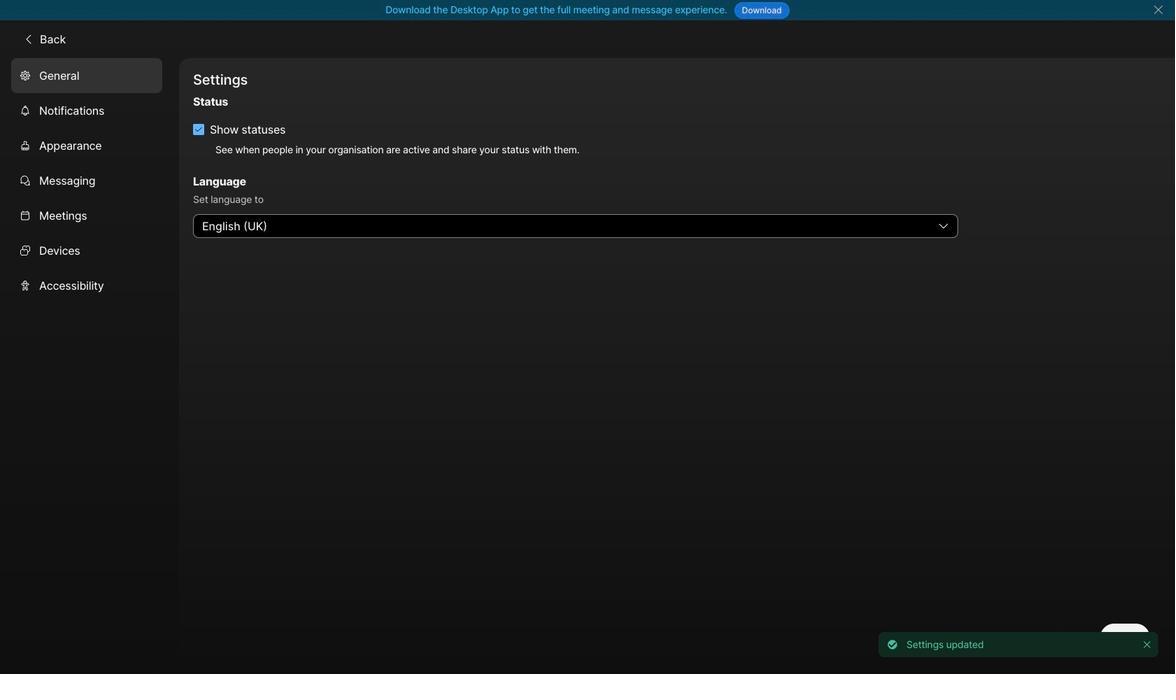 Task type: describe. For each thing, give the bounding box(es) containing it.
cancel_16 image
[[1154, 4, 1165, 15]]

accessibility tab
[[11, 268, 162, 303]]

appearance tab
[[11, 128, 162, 163]]

devices tab
[[11, 233, 162, 268]]

settings navigation
[[0, 58, 179, 674]]



Task type: locate. For each thing, give the bounding box(es) containing it.
alert
[[874, 626, 1165, 663]]

notifications tab
[[11, 93, 162, 128]]

messaging tab
[[11, 163, 162, 198]]

general tab
[[11, 58, 162, 93]]

meetings tab
[[11, 198, 162, 233]]



Task type: vqa. For each thing, say whether or not it's contained in the screenshot.
add people by name or email text box
no



